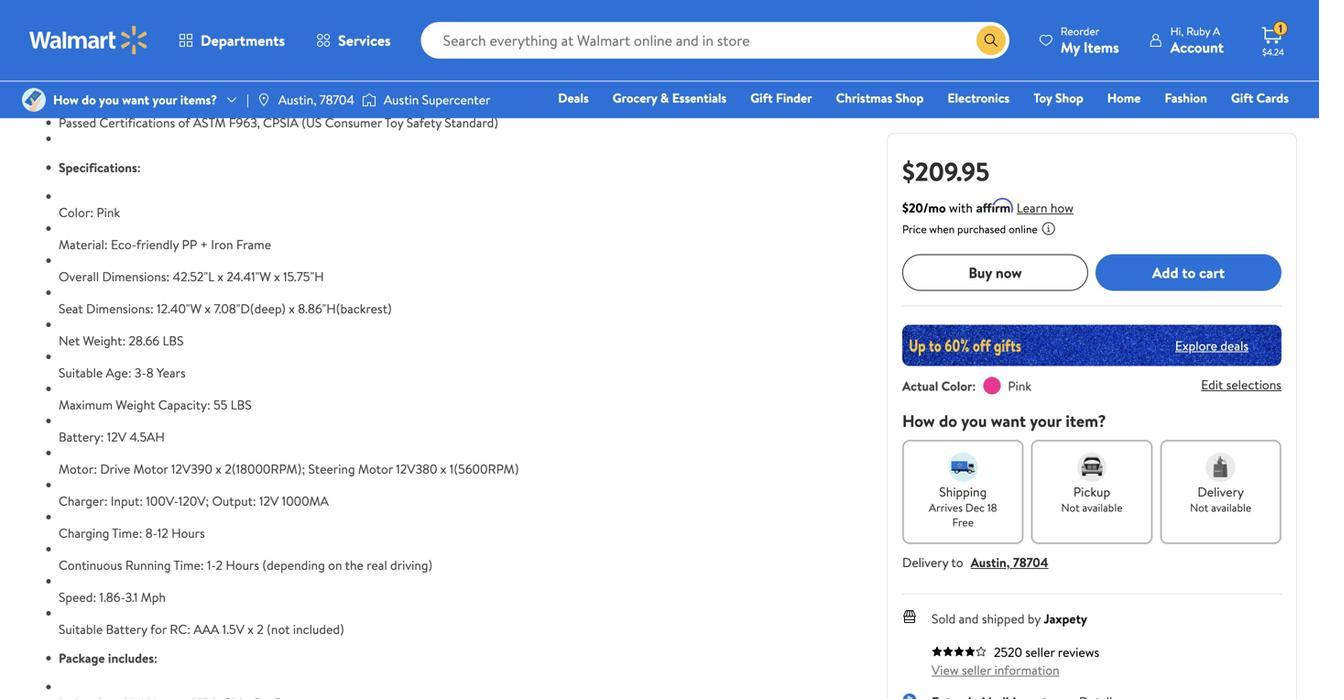 Task type: locate. For each thing, give the bounding box(es) containing it.
1 inside the two driving modes: manual mode and parental control mode with 2.4g remote control realistic driving: forward/backward function operated by the pedal shock-absorbing wheels: 4 wheels with comfortable spring suspension system much fun: start-up engine sounds and horn sounds high-performance battery: continuously play for about 1 hour after full charged easy assembly passed certifications of astm f963, cpsia (us consumer toy safety standard)
[[365, 82, 369, 99]]

delivery down intent image for delivery
[[1198, 483, 1245, 501]]

f963,
[[229, 114, 260, 132]]

suitable up maximum
[[59, 364, 103, 382]]

0 horizontal spatial seller
[[962, 661, 992, 679]]

gift
[[751, 89, 773, 107], [1232, 89, 1254, 107]]

electronics link
[[940, 88, 1018, 108]]

0 horizontal spatial sounds
[[205, 66, 244, 83]]

horn
[[270, 66, 296, 83]]

0 horizontal spatial shop
[[896, 89, 924, 107]]

pink up how do you want your item? at the bottom of page
[[1008, 377, 1032, 395]]

color
[[942, 377, 973, 395]]

consumer
[[325, 114, 382, 132]]

full
[[431, 82, 449, 99]]

one
[[1149, 115, 1177, 132]]

not inside delivery not available
[[1191, 500, 1209, 516]]

Walmart Site-Wide search field
[[421, 22, 1010, 59]]

0 horizontal spatial the
[[345, 556, 364, 574]]

1 horizontal spatial how
[[903, 410, 935, 433]]

1 horizontal spatial to
[[1183, 262, 1196, 283]]

12v down 2(18000rpm);
[[259, 492, 279, 510]]

0 vertical spatial 78704
[[320, 91, 355, 109]]

time: left 1-
[[174, 556, 204, 574]]

speed:
[[59, 588, 96, 606]]

mode up wheels
[[210, 17, 242, 35]]

gift cards link
[[1223, 88, 1298, 108]]

ruby
[[1187, 23, 1211, 39]]

2 gift from the left
[[1232, 89, 1254, 107]]

1 horizontal spatial time:
[[174, 556, 204, 574]]

2520 seller reviews
[[994, 643, 1100, 661]]

continuous running time: 1-2 hours (depending on the real driving)
[[59, 556, 433, 574]]

seller right 2520
[[1026, 643, 1055, 661]]

2
[[216, 556, 223, 574], [257, 620, 264, 638]]

gift left finder
[[751, 89, 773, 107]]

0 vertical spatial by
[[359, 33, 372, 51]]

0 horizontal spatial not
[[1062, 500, 1080, 516]]

78704 up consumer
[[320, 91, 355, 109]]

available
[[1083, 500, 1123, 516], [1212, 500, 1252, 516]]

2 suitable from the top
[[59, 620, 103, 638]]

1 vertical spatial dimensions:
[[86, 300, 154, 318]]

0 horizontal spatial do
[[82, 91, 96, 109]]

material:
[[59, 236, 108, 253]]

seller for 2520
[[1026, 643, 1055, 661]]

1 vertical spatial austin,
[[971, 554, 1010, 571]]

1 vertical spatial for
[[150, 620, 167, 638]]

the left pedal
[[375, 33, 394, 51]]

start-
[[118, 66, 148, 83]]

1 horizontal spatial hours
[[226, 556, 259, 574]]

time: left 8-
[[112, 524, 142, 542]]

seller down "3.9794 stars out of 5, based on 2520 seller reviews" "element"
[[962, 661, 992, 679]]

high-
[[59, 82, 90, 99]]

1 horizontal spatial do
[[939, 410, 958, 433]]

available down intent image for pickup
[[1083, 500, 1123, 516]]

for right the play
[[311, 82, 327, 99]]

1 vertical spatial 12v
[[259, 492, 279, 510]]

by right operated
[[359, 33, 372, 51]]

not for pickup
[[1062, 500, 1080, 516]]

0 vertical spatial and
[[245, 17, 265, 35]]

1 horizontal spatial by
[[1028, 610, 1041, 628]]

real
[[367, 556, 387, 574]]

2 motor from the left
[[358, 460, 393, 478]]

available down intent image for delivery
[[1212, 500, 1252, 516]]

0 vertical spatial with
[[395, 17, 418, 35]]

add to cart
[[1153, 262, 1225, 283]]

for inside the two driving modes: manual mode and parental control mode with 2.4g remote control realistic driving: forward/backward function operated by the pedal shock-absorbing wheels: 4 wheels with comfortable spring suspension system much fun: start-up engine sounds and horn sounds high-performance battery: continuously play for about 1 hour after full charged easy assembly passed certifications of astm f963, cpsia (us consumer toy safety standard)
[[311, 82, 327, 99]]

for
[[311, 82, 327, 99], [150, 620, 167, 638]]

gift inside gift cards registry
[[1232, 89, 1254, 107]]

3.1
[[125, 588, 138, 606]]

easy
[[59, 98, 83, 115]]

1000ma
[[282, 492, 329, 510]]

2 up "aaa"
[[216, 556, 223, 574]]

1 horizontal spatial control
[[495, 17, 535, 35]]

deals
[[1221, 337, 1249, 354]]

lbs right 28.66
[[163, 332, 184, 350]]

delivery inside delivery not available
[[1198, 483, 1245, 501]]

0 horizontal spatial mode
[[210, 17, 242, 35]]

my
[[1061, 37, 1081, 57]]

mode up spring
[[360, 17, 391, 35]]

your down up
[[152, 91, 177, 109]]

12v
[[107, 428, 127, 446], [259, 492, 279, 510]]

0 horizontal spatial gift
[[751, 89, 773, 107]]

0 vertical spatial to
[[1183, 262, 1196, 283]]

control
[[317, 17, 357, 35], [495, 17, 535, 35]]

age:
[[106, 364, 132, 382]]

0 vertical spatial how
[[53, 91, 79, 109]]

the right on
[[345, 556, 364, 574]]

1 vertical spatial with
[[250, 49, 273, 67]]

0 horizontal spatial lbs
[[163, 332, 184, 350]]

1 vertical spatial toy
[[385, 114, 404, 132]]

1 horizontal spatial  image
[[362, 91, 377, 109]]

delivery to austin, 78704
[[903, 554, 1049, 571]]

1 vertical spatial delivery
[[903, 554, 949, 571]]

0 vertical spatial time:
[[112, 524, 142, 542]]

you down fun:
[[99, 91, 119, 109]]

sounds
[[205, 66, 244, 83], [299, 66, 337, 83]]

0 vertical spatial lbs
[[163, 332, 184, 350]]

1 horizontal spatial lbs
[[231, 396, 252, 414]]

0 vertical spatial hours
[[171, 524, 205, 542]]

1 left "hour"
[[365, 82, 369, 99]]

2 sounds from the left
[[299, 66, 337, 83]]

0 vertical spatial pink
[[97, 203, 120, 221]]

shop up registry link
[[1056, 89, 1084, 107]]

gift for finder
[[751, 89, 773, 107]]

1 horizontal spatial 2
[[257, 620, 264, 638]]

absorbing
[[97, 49, 151, 67]]

not down intent image for delivery
[[1191, 500, 1209, 516]]

1 available from the left
[[1083, 500, 1123, 516]]

0 vertical spatial 1
[[1279, 21, 1283, 36]]

0 vertical spatial delivery
[[1198, 483, 1245, 501]]

0 horizontal spatial available
[[1083, 500, 1123, 516]]

3.9794 stars out of 5, based on 2520 seller reviews element
[[932, 646, 987, 657]]

1 vertical spatial how
[[903, 410, 935, 433]]

1 horizontal spatial mode
[[360, 17, 391, 35]]

1 horizontal spatial 78704
[[1014, 554, 1049, 571]]

 image up consumer
[[362, 91, 377, 109]]

2 shop from the left
[[1056, 89, 1084, 107]]

1 horizontal spatial austin,
[[971, 554, 1010, 571]]

x right 1.5v
[[248, 620, 254, 638]]

0 vertical spatial you
[[99, 91, 119, 109]]

1 vertical spatial you
[[962, 410, 987, 433]]

shop
[[896, 89, 924, 107], [1056, 89, 1084, 107]]

online
[[1009, 221, 1038, 237]]

your left item?
[[1030, 410, 1062, 433]]

do up passed
[[82, 91, 96, 109]]

seller for view
[[962, 661, 992, 679]]

with left 2.4g
[[395, 17, 418, 35]]

with right wheels
[[250, 49, 273, 67]]

output:
[[212, 492, 256, 510]]

by right shipped
[[1028, 610, 1041, 628]]

actual
[[903, 377, 939, 395]]

0 horizontal spatial your
[[152, 91, 177, 109]]

2 vertical spatial with
[[949, 199, 973, 217]]

remote
[[451, 17, 492, 35]]

pink right color:
[[97, 203, 120, 221]]

1 vertical spatial do
[[939, 410, 958, 433]]

to
[[1183, 262, 1196, 283], [952, 554, 964, 571]]

1
[[1279, 21, 1283, 36], [365, 82, 369, 99]]

intent image for delivery image
[[1207, 453, 1236, 482]]

1 shop from the left
[[896, 89, 924, 107]]

austin, down free
[[971, 554, 1010, 571]]

8
[[146, 364, 154, 382]]

by
[[359, 33, 372, 51], [1028, 610, 1041, 628]]

2 left (not
[[257, 620, 264, 638]]

lbs right 55
[[231, 396, 252, 414]]

mode
[[210, 17, 242, 35], [360, 17, 391, 35]]

0 horizontal spatial austin,
[[278, 91, 317, 109]]

austin, up (us
[[278, 91, 317, 109]]

1 horizontal spatial the
[[375, 33, 394, 51]]

12v left 4.5ah
[[107, 428, 127, 446]]

control up comfortable
[[317, 17, 357, 35]]

1 vertical spatial to
[[952, 554, 964, 571]]

gift left cards
[[1232, 89, 1254, 107]]

and left parental
[[245, 17, 265, 35]]

about
[[330, 82, 362, 99]]

actual color :
[[903, 377, 976, 395]]

0 horizontal spatial 1
[[365, 82, 369, 99]]

you
[[99, 91, 119, 109], [962, 410, 987, 433]]

0 vertical spatial toy
[[1034, 89, 1053, 107]]

deals link
[[550, 88, 597, 108]]

1 vertical spatial 78704
[[1014, 554, 1049, 571]]

1 horizontal spatial seller
[[1026, 643, 1055, 661]]

and right sold in the right of the page
[[959, 610, 979, 628]]

how up passed
[[53, 91, 79, 109]]

performance
[[90, 82, 162, 99]]

sounds down departments dropdown button
[[205, 66, 244, 83]]

$4.24
[[1263, 46, 1285, 58]]

delivery down "arrives" at the bottom of the page
[[903, 554, 949, 571]]

dimensions: up net weight: 28.66 lbs
[[86, 300, 154, 318]]

0 horizontal spatial control
[[317, 17, 357, 35]]

to inside button
[[1183, 262, 1196, 283]]

0 horizontal spatial you
[[99, 91, 119, 109]]

1 up $4.24
[[1279, 21, 1283, 36]]

+
[[200, 236, 208, 253]]

$20/mo
[[903, 199, 946, 217]]

not inside pickup not available
[[1062, 500, 1080, 516]]

function
[[256, 33, 303, 51]]

pickup not available
[[1062, 483, 1123, 516]]

0 vertical spatial your
[[152, 91, 177, 109]]

one debit link
[[1141, 114, 1219, 133]]

0 horizontal spatial 78704
[[320, 91, 355, 109]]

pink
[[97, 203, 120, 221], [1008, 377, 1032, 395]]

1 suitable from the top
[[59, 364, 103, 382]]

Search search field
[[421, 22, 1010, 59]]

do down color
[[939, 410, 958, 433]]

1 horizontal spatial gift
[[1232, 89, 1254, 107]]

1 vertical spatial want
[[991, 410, 1026, 433]]

x right the 12.40"w
[[205, 300, 211, 318]]

want for items?
[[122, 91, 149, 109]]

suitable
[[59, 364, 103, 382], [59, 620, 103, 638]]

steering
[[308, 460, 355, 478]]

fashion link
[[1157, 88, 1216, 108]]

1 sounds from the left
[[205, 66, 244, 83]]

dimensions:
[[102, 268, 170, 285], [86, 300, 154, 318]]

weight
[[116, 396, 155, 414]]

the
[[375, 33, 394, 51], [345, 556, 364, 574]]

1 horizontal spatial shop
[[1056, 89, 1084, 107]]

1 horizontal spatial want
[[991, 410, 1026, 433]]

12v380
[[396, 460, 438, 478]]

includes:
[[108, 649, 158, 667]]

to down free
[[952, 554, 964, 571]]

28.66
[[129, 332, 160, 350]]

to left cart
[[1183, 262, 1196, 283]]

 image for austin, 78704
[[256, 93, 271, 107]]

shop right christmas
[[896, 89, 924, 107]]

suitable up package
[[59, 620, 103, 638]]

78704
[[320, 91, 355, 109], [1014, 554, 1049, 571]]

delivery
[[1198, 483, 1245, 501], [903, 554, 949, 571]]

when
[[930, 221, 955, 237]]

for left rc:
[[150, 620, 167, 638]]

speed: 1.86-3.1 mph
[[59, 588, 166, 606]]

0 vertical spatial suitable
[[59, 364, 103, 382]]

view seller information link
[[932, 661, 1060, 679]]

1 horizontal spatial pink
[[1008, 377, 1032, 395]]

with up price when purchased online
[[949, 199, 973, 217]]

0 horizontal spatial pink
[[97, 203, 120, 221]]

0 vertical spatial for
[[311, 82, 327, 99]]

1 gift from the left
[[751, 89, 773, 107]]

toy shop link
[[1026, 88, 1092, 108]]

how down actual
[[903, 410, 935, 433]]

78704 up sold and shipped by jaxpety
[[1014, 554, 1049, 571]]

available inside delivery not available
[[1212, 500, 1252, 516]]

shop for toy shop
[[1056, 89, 1084, 107]]

2 available from the left
[[1212, 500, 1252, 516]]

0 horizontal spatial motor
[[133, 460, 168, 478]]

1 vertical spatial suitable
[[59, 620, 103, 638]]

 image
[[362, 91, 377, 109], [256, 93, 271, 107]]

1 horizontal spatial 12v
[[259, 492, 279, 510]]

legal information image
[[1042, 221, 1056, 236]]

gift finder
[[751, 89, 813, 107]]

0 horizontal spatial for
[[150, 620, 167, 638]]

system
[[449, 49, 487, 67]]

not down intent image for pickup
[[1062, 500, 1080, 516]]

search icon image
[[984, 33, 999, 48]]

0 horizontal spatial how
[[53, 91, 79, 109]]

1 horizontal spatial you
[[962, 410, 987, 433]]

you down :
[[962, 410, 987, 433]]

1 mode from the left
[[210, 17, 242, 35]]

sounds up the austin, 78704
[[299, 66, 337, 83]]

0 vertical spatial do
[[82, 91, 96, 109]]

0 horizontal spatial toy
[[385, 114, 404, 132]]

hours right 1-
[[226, 556, 259, 574]]

 image right |
[[256, 93, 271, 107]]

1 vertical spatial hours
[[226, 556, 259, 574]]

how for how do you want your items?
[[53, 91, 79, 109]]

price when purchased online
[[903, 221, 1038, 237]]

1 not from the left
[[1062, 500, 1080, 516]]

:
[[973, 377, 976, 395]]

2 control from the left
[[495, 17, 535, 35]]

0 horizontal spatial  image
[[256, 93, 271, 107]]

austin supercenter
[[384, 91, 491, 109]]

0 horizontal spatial hours
[[171, 524, 205, 542]]

1 horizontal spatial for
[[311, 82, 327, 99]]

55
[[214, 396, 228, 414]]

0 horizontal spatial by
[[359, 33, 372, 51]]

0 vertical spatial want
[[122, 91, 149, 109]]

0 horizontal spatial want
[[122, 91, 149, 109]]

registry link
[[1070, 114, 1133, 133]]

 image
[[22, 88, 46, 112]]

1 horizontal spatial available
[[1212, 500, 1252, 516]]

0 vertical spatial dimensions:
[[102, 268, 170, 285]]

toy
[[1034, 89, 1053, 107], [385, 114, 404, 132]]

dimensions: down the eco-
[[102, 268, 170, 285]]

1 motor from the left
[[133, 460, 168, 478]]

1 horizontal spatial sounds
[[299, 66, 337, 83]]

do for how do you want your item?
[[939, 410, 958, 433]]

charging time: 8-12 hours
[[59, 524, 205, 542]]

seat
[[59, 300, 83, 318]]

add to cart button
[[1096, 254, 1282, 291]]

1 horizontal spatial not
[[1191, 500, 1209, 516]]

7.08"d(deep)
[[214, 300, 286, 318]]

want left item?
[[991, 410, 1026, 433]]

x right 12v380
[[441, 460, 447, 478]]

x down 15.75"h
[[289, 300, 295, 318]]

hours right 12
[[171, 524, 205, 542]]

0 vertical spatial the
[[375, 33, 394, 51]]

how
[[53, 91, 79, 109], [903, 410, 935, 433]]

control right the remote at the top
[[495, 17, 535, 35]]

0 horizontal spatial time:
[[112, 524, 142, 542]]

(us
[[302, 114, 322, 132]]

15.75"h
[[283, 268, 324, 285]]

want up certifications
[[122, 91, 149, 109]]

2 mode from the left
[[360, 17, 391, 35]]

available inside pickup not available
[[1083, 500, 1123, 516]]

and left "horn" on the left of the page
[[247, 66, 267, 83]]

motor down 4.5ah
[[133, 460, 168, 478]]

1 vertical spatial lbs
[[231, 396, 252, 414]]

x
[[218, 268, 224, 285], [274, 268, 280, 285], [205, 300, 211, 318], [289, 300, 295, 318], [216, 460, 222, 478], [441, 460, 447, 478], [248, 620, 254, 638]]

2 not from the left
[[1191, 500, 1209, 516]]

motor left 12v380
[[358, 460, 393, 478]]



Task type: describe. For each thing, give the bounding box(es) containing it.
want for item?
[[991, 410, 1026, 433]]

friendly
[[136, 236, 179, 253]]

hi,
[[1171, 23, 1184, 39]]

1-
[[207, 556, 216, 574]]

shop for christmas shop
[[896, 89, 924, 107]]

suitable age: 3-8 years
[[59, 364, 186, 382]]

supercenter
[[422, 91, 491, 109]]

cart
[[1200, 262, 1225, 283]]

8-
[[145, 524, 157, 542]]

fun:
[[93, 66, 114, 83]]

manual
[[168, 17, 207, 35]]

dimensions: for seat
[[86, 300, 154, 318]]

up
[[148, 66, 162, 83]]

capacity:
[[158, 396, 211, 414]]

a
[[1214, 23, 1221, 39]]

running
[[125, 556, 171, 574]]

cpsia
[[263, 114, 299, 132]]

edit selections button
[[1202, 376, 1282, 393]]

how do you want your item?
[[903, 410, 1107, 433]]

edit
[[1202, 376, 1224, 393]]

delivery for not
[[1198, 483, 1245, 501]]

add
[[1153, 262, 1179, 283]]

maximum weight capacity: 55 lbs
[[59, 396, 252, 414]]

arrives
[[929, 500, 963, 516]]

12
[[157, 524, 168, 542]]

x right '42.52"l'
[[218, 268, 224, 285]]

austin
[[384, 91, 419, 109]]

wheels
[[209, 49, 247, 67]]

8.86"h(backrest)
[[298, 300, 392, 318]]

pp
[[182, 236, 197, 253]]

1 horizontal spatial toy
[[1034, 89, 1053, 107]]

aaa
[[194, 620, 219, 638]]

eco-
[[111, 236, 136, 253]]

christmas shop link
[[828, 88, 932, 108]]

walmart image
[[29, 26, 148, 55]]

how
[[1051, 199, 1074, 217]]

toy shop
[[1034, 89, 1084, 107]]

x right 12v390
[[216, 460, 222, 478]]

view seller information
[[932, 661, 1060, 679]]

grocery & essentials
[[613, 89, 727, 107]]

to for delivery
[[952, 554, 964, 571]]

&
[[661, 89, 669, 107]]

one debit
[[1149, 115, 1211, 132]]

continuous
[[59, 556, 122, 574]]

suitable for suitable age: 3-8 years
[[59, 364, 103, 382]]

12.40"w
[[157, 300, 202, 318]]

assembly
[[86, 98, 137, 115]]

you for how do you want your items?
[[99, 91, 119, 109]]

1 vertical spatial pink
[[1008, 377, 1032, 395]]

do for how do you want your items?
[[82, 91, 96, 109]]

years
[[157, 364, 186, 382]]

3-
[[135, 364, 146, 382]]

much
[[59, 66, 90, 83]]

christmas shop
[[836, 89, 924, 107]]

0 vertical spatial 2
[[216, 556, 223, 574]]

two driving modes: manual mode and parental control mode with 2.4g remote control realistic driving: forward/backward function operated by the pedal shock-absorbing wheels: 4 wheels with comfortable spring suspension system much fun: start-up engine sounds and horn sounds high-performance battery: continuously play for about 1 hour after full charged easy assembly passed certifications of astm f963, cpsia (us consumer toy safety standard)
[[59, 17, 535, 132]]

net weight: 28.66 lbs
[[59, 332, 184, 350]]

after
[[401, 82, 428, 99]]

debit
[[1180, 115, 1211, 132]]

hour
[[373, 82, 398, 99]]

1 horizontal spatial 1
[[1279, 21, 1283, 36]]

x left 15.75"h
[[274, 268, 280, 285]]

toy inside the two driving modes: manual mode and parental control mode with 2.4g remote control realistic driving: forward/backward function operated by the pedal shock-absorbing wheels: 4 wheels with comfortable spring suspension system much fun: start-up engine sounds and horn sounds high-performance battery: continuously play for about 1 hour after full charged easy assembly passed certifications of astm f963, cpsia (us consumer toy safety standard)
[[385, 114, 404, 132]]

1 control from the left
[[317, 17, 357, 35]]

intent image for shipping image
[[949, 453, 978, 482]]

safety
[[407, 114, 442, 132]]

grocery
[[613, 89, 658, 107]]

battery: 12v 4.5ah
[[59, 428, 165, 446]]

1 horizontal spatial with
[[395, 17, 418, 35]]

departments
[[201, 30, 285, 50]]

delivery for to
[[903, 554, 949, 571]]

0 vertical spatial austin,
[[278, 91, 317, 109]]

the inside the two driving modes: manual mode and parental control mode with 2.4g remote control realistic driving: forward/backward function operated by the pedal shock-absorbing wheels: 4 wheels with comfortable spring suspension system much fun: start-up engine sounds and horn sounds high-performance battery: continuously play for about 1 hour after full charged easy assembly passed certifications of astm f963, cpsia (us consumer toy safety standard)
[[375, 33, 394, 51]]

operated
[[306, 33, 356, 51]]

your for item?
[[1030, 410, 1062, 433]]

items?
[[180, 91, 217, 109]]

fashion
[[1165, 89, 1208, 107]]

reviews
[[1058, 643, 1100, 661]]

two
[[59, 17, 80, 35]]

available for pickup
[[1083, 500, 1123, 516]]

shock-
[[59, 49, 97, 67]]

up to sixty percent off deals. shop now. image
[[903, 325, 1282, 366]]

2 vertical spatial and
[[959, 610, 979, 628]]

sold
[[932, 610, 956, 628]]

2 horizontal spatial with
[[949, 199, 973, 217]]

cards
[[1257, 89, 1289, 107]]

jaxpety
[[1044, 610, 1088, 628]]

dimensions: for overall
[[102, 268, 170, 285]]

astm
[[193, 114, 226, 132]]

(depending
[[262, 556, 325, 574]]

overall dimensions: 42.52"l x 24.41"w x 15.75"h
[[59, 268, 324, 285]]

explore
[[1176, 337, 1218, 354]]

driving:
[[108, 33, 149, 51]]

material: eco-friendly pp + iron frame
[[59, 236, 271, 253]]

reorder my items
[[1061, 23, 1120, 57]]

item?
[[1066, 410, 1107, 433]]

intent image for pickup image
[[1078, 453, 1107, 482]]

not for delivery
[[1191, 500, 1209, 516]]

charged
[[452, 82, 497, 99]]

by inside the two driving modes: manual mode and parental control mode with 2.4g remote control realistic driving: forward/backward function operated by the pedal shock-absorbing wheels: 4 wheels with comfortable spring suspension system much fun: start-up engine sounds and horn sounds high-performance battery: continuously play for about 1 hour after full charged easy assembly passed certifications of astm f963, cpsia (us consumer toy safety standard)
[[359, 33, 372, 51]]

1 vertical spatial by
[[1028, 610, 1041, 628]]

$209.95
[[903, 154, 990, 189]]

certifications
[[99, 114, 175, 132]]

gift cards registry
[[1078, 89, 1289, 132]]

2.4g
[[421, 17, 448, 35]]

edit selections
[[1202, 376, 1282, 393]]

0 horizontal spatial 12v
[[107, 428, 127, 446]]

to for add
[[1183, 262, 1196, 283]]

0 horizontal spatial with
[[250, 49, 273, 67]]

1 vertical spatial time:
[[174, 556, 204, 574]]

your for items?
[[152, 91, 177, 109]]

account
[[1171, 37, 1224, 57]]

affirm image
[[977, 198, 1014, 213]]

charger: input: 100v-120v; output: 12v 1000ma
[[59, 492, 329, 510]]

$20/mo with
[[903, 199, 973, 217]]

1 vertical spatial 2
[[257, 620, 264, 638]]

1 vertical spatial the
[[345, 556, 364, 574]]

continuously
[[213, 82, 283, 99]]

how do you want your items?
[[53, 91, 217, 109]]

how for how do you want your item?
[[903, 410, 935, 433]]

hi, ruby a account
[[1171, 23, 1224, 57]]

available for delivery
[[1212, 500, 1252, 516]]

1 vertical spatial and
[[247, 66, 267, 83]]

suitable for suitable battery for rc: aaa 1.5v x 2 (not included)
[[59, 620, 103, 638]]

gift for cards
[[1232, 89, 1254, 107]]

weight:
[[83, 332, 126, 350]]

departments button
[[163, 18, 301, 62]]

you for how do you want your item?
[[962, 410, 987, 433]]

selections
[[1227, 376, 1282, 393]]

 image for austin supercenter
[[362, 91, 377, 109]]

|
[[247, 91, 249, 109]]

driving)
[[390, 556, 433, 574]]



Task type: vqa. For each thing, say whether or not it's contained in the screenshot.
Teenage Mutant Ninja Turtles Mutant Figure 2 Pk - Mikey vs Leatherhead image
no



